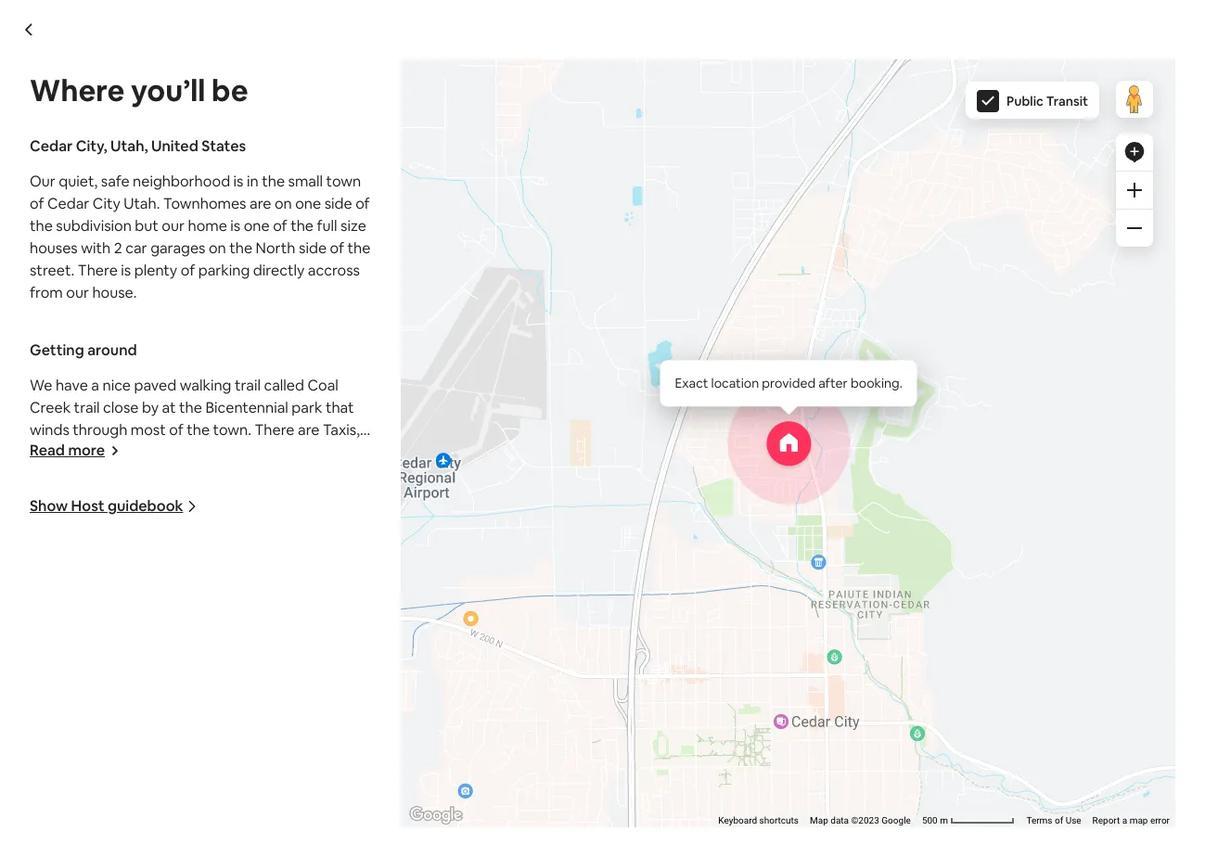 Task type: locate. For each thing, give the bounding box(es) containing it.
1 horizontal spatial house.
[[816, 622, 861, 641]]

0 vertical spatial our quiet, safe neighborhood is in the small town of cedar city utah. townhomes are on one side of the subdivision but our home is one of the full size houses with 2 car garages on the north side of the street. there is plenty of parking directly accross from our house.
[[30, 172, 371, 302]]

0 horizontal spatial plenty
[[134, 261, 177, 280]]

1 vertical spatial are
[[298, 420, 320, 440]]

subdivision
[[56, 216, 132, 236], [780, 600, 856, 619]]

map
[[1130, 816, 1148, 826]]

parking inside where you'll be dialog
[[198, 261, 250, 280]]

0 horizontal spatial transit
[[986, 124, 1028, 140]]

map data ©2023 google for 500 m button related to google map
showing 7 points of interest. region
[[810, 816, 911, 826]]

error
[[1150, 816, 1170, 826]]

zoom out image down zoom in icon at top
[[1067, 252, 1082, 267]]

are
[[250, 194, 271, 213], [298, 420, 320, 440], [631, 600, 652, 619]]

m inside where you'll be dialog
[[940, 816, 948, 826]]

safe
[[101, 172, 130, 191], [147, 600, 176, 619]]

m
[[880, 524, 888, 534], [940, 816, 948, 826]]

0 vertical spatial north
[[256, 238, 296, 258]]

google image
[[81, 512, 142, 536], [405, 803, 467, 828]]

0 horizontal spatial utah.
[[124, 194, 160, 213]]

1 vertical spatial subdivision
[[780, 600, 856, 619]]

0 horizontal spatial there
[[78, 261, 118, 280]]

is
[[233, 172, 244, 191], [230, 216, 241, 236], [121, 261, 131, 280], [280, 600, 290, 619], [955, 600, 965, 619], [511, 622, 522, 641]]

rental
[[64, 443, 103, 462]]

but
[[135, 216, 159, 236], [260, 443, 284, 462], [859, 600, 883, 619]]

keyboard inside where you'll be dialog
[[718, 816, 757, 826]]

transportation.
[[74, 465, 177, 484]]

walking
[[180, 376, 231, 395]]

0 horizontal spatial from
[[30, 283, 63, 302]]

car
[[125, 238, 147, 258], [172, 622, 194, 641]]

google
[[821, 524, 851, 534], [882, 816, 911, 826]]

zoom out image down zoom in image
[[1127, 221, 1142, 236]]

your stay location, map pin image inside google map
showing 7 points of interest. region
[[766, 421, 811, 466]]

0 vertical spatial accross
[[308, 261, 360, 280]]

0 vertical spatial plenty
[[134, 261, 177, 280]]

keyboard
[[658, 524, 697, 534], [718, 816, 757, 826]]

1 vertical spatial with
[[127, 622, 157, 641]]

0 horizontal spatial google image
[[81, 512, 142, 536]]

parking
[[198, 261, 250, 280], [589, 622, 640, 641]]

of
[[30, 194, 44, 213], [356, 194, 370, 213], [273, 216, 287, 236], [330, 238, 344, 258], [181, 261, 195, 280], [169, 420, 183, 440], [411, 600, 425, 619], [737, 600, 751, 619], [997, 600, 1012, 619], [376, 622, 391, 641], [571, 622, 585, 641], [1055, 816, 1063, 826]]

data
[[770, 524, 789, 534], [831, 816, 849, 826]]

in
[[247, 172, 259, 191], [293, 600, 305, 619]]

transit up drag pegman onto the map to open street view icon
[[1046, 93, 1088, 109]]

1 horizontal spatial with
[[127, 622, 157, 641]]

1 vertical spatial keyboard shortcuts button
[[718, 815, 799, 828]]

read more button
[[30, 441, 120, 460]]

0 horizontal spatial parking
[[198, 261, 250, 280]]

trail up "through"
[[74, 398, 100, 418]]

safe inside where you'll be dialog
[[101, 172, 130, 191]]

500 inside where you'll be dialog
[[922, 816, 938, 826]]

side
[[324, 194, 352, 213], [299, 238, 327, 258], [706, 600, 733, 619], [345, 622, 373, 641]]

1 vertical spatial map data ©2023 google
[[810, 816, 911, 826]]

city inside where you'll be dialog
[[93, 194, 120, 213]]

©2023
[[791, 524, 819, 534], [851, 816, 879, 826]]

0 horizontal spatial zoom out image
[[1067, 252, 1082, 267]]

0 vertical spatial 500 m
[[862, 524, 890, 534]]

1 vertical spatial zoom out image
[[1067, 252, 1082, 267]]

house. inside where you'll be dialog
[[92, 283, 137, 302]]

creek
[[30, 398, 71, 418]]

1 vertical spatial house.
[[816, 622, 861, 641]]

1 horizontal spatial our
[[76, 600, 102, 619]]

0 vertical spatial with
[[81, 238, 111, 258]]

show
[[30, 496, 68, 516]]

directly
[[253, 261, 305, 280], [644, 622, 695, 641]]

a
[[91, 376, 99, 395], [1122, 816, 1127, 826]]

through
[[73, 420, 127, 440]]

google map
showing 7 points of interest. region
[[248, 0, 1198, 857]]

town inside where you'll be dialog
[[326, 172, 361, 191]]

0 vertical spatial are
[[250, 194, 271, 213]]

0 vertical spatial size
[[341, 216, 366, 236]]

public transit
[[1007, 93, 1088, 109], [946, 124, 1028, 140]]

a left nice
[[91, 376, 99, 395]]

map inside where you'll be dialog
[[810, 816, 828, 826]]

0 vertical spatial full
[[317, 216, 337, 236]]

your stay location, map pin image
[[574, 291, 618, 336], [766, 421, 811, 466]]

1 vertical spatial data
[[831, 816, 849, 826]]

shortcuts
[[699, 524, 739, 534], [759, 816, 799, 826]]

guidebook
[[108, 496, 183, 516]]

0 vertical spatial keyboard shortcuts
[[658, 524, 739, 534]]

0 horizontal spatial quiet,
[[59, 172, 98, 191]]

home
[[188, 216, 227, 236], [912, 600, 952, 619]]

1 vertical spatial google
[[882, 816, 911, 826]]

neighborhood
[[133, 172, 230, 191], [179, 600, 277, 619]]

1 vertical spatial google image
[[405, 803, 467, 828]]

show host guidebook
[[30, 496, 183, 516]]

0 horizontal spatial 500 m
[[862, 524, 890, 534]]

much
[[314, 443, 352, 462]]

transit left drag pegman onto the map to open street view icon
[[986, 124, 1028, 140]]

paved
[[134, 376, 176, 395]]

houses
[[30, 238, 78, 258], [76, 622, 124, 641]]

0 horizontal spatial town
[[326, 172, 361, 191]]

neighborhood inside where you'll be dialog
[[133, 172, 230, 191]]

1 horizontal spatial parking
[[589, 622, 640, 641]]

house.
[[92, 283, 137, 302], [816, 622, 861, 641]]

public inside where you'll be dialog
[[1007, 93, 1044, 109]]

read more
[[30, 441, 105, 460]]

you'll
[[131, 71, 205, 109]]

one
[[295, 194, 321, 213], [244, 216, 270, 236], [676, 600, 702, 619], [968, 600, 994, 619]]

0 vertical spatial public
[[1007, 93, 1044, 109]]

size inside where you'll be dialog
[[341, 216, 366, 236]]

our quiet, safe neighborhood is in the small town of cedar city utah. townhomes are on one side of the subdivision but our home is one of the full size houses with 2 car garages on the north side of the street. there is plenty of parking directly accross from our house. inside where you'll be dialog
[[30, 172, 371, 302]]

the
[[262, 172, 285, 191], [30, 216, 53, 236], [291, 216, 314, 236], [229, 238, 252, 258], [347, 238, 371, 258], [179, 398, 202, 418], [187, 420, 210, 440], [308, 600, 331, 619], [754, 600, 777, 619], [1015, 600, 1038, 619], [276, 622, 299, 641], [394, 622, 417, 641]]

0 horizontal spatial ©2023
[[791, 524, 819, 534]]

1 vertical spatial 500 m button
[[917, 815, 1021, 828]]

public
[[1007, 93, 1044, 109], [946, 124, 983, 140]]

with
[[81, 238, 111, 258], [127, 622, 157, 641]]

report a map error
[[1093, 816, 1170, 826]]

full
[[317, 216, 337, 236], [1041, 600, 1062, 619]]

show host guidebook link
[[30, 496, 198, 516]]

by
[[142, 398, 159, 418]]

on
[[275, 194, 292, 213], [209, 238, 226, 258], [656, 600, 673, 619], [255, 622, 273, 641]]

data inside where you'll be dialog
[[831, 816, 849, 826]]

from
[[30, 283, 63, 302], [754, 622, 787, 641]]

map data ©2023 google
[[750, 524, 851, 534], [810, 816, 911, 826]]

1 horizontal spatial your stay location, map pin image
[[766, 421, 811, 466]]

taxis,
[[323, 420, 360, 440]]

keyboard shortcuts button
[[658, 523, 739, 536], [718, 815, 799, 828]]

0 horizontal spatial subdivision
[[56, 216, 132, 236]]

500
[[862, 524, 877, 534], [922, 816, 938, 826]]

1 vertical spatial houses
[[76, 622, 124, 641]]

keyboard shortcuts button inside where you'll be dialog
[[718, 815, 799, 828]]

directly inside where you'll be dialog
[[253, 261, 305, 280]]

accross inside where you'll be dialog
[[308, 261, 360, 280]]

0 horizontal spatial house.
[[92, 283, 137, 302]]

500 m inside where you'll be dialog
[[922, 816, 950, 826]]

but inside 'we have a nice paved walking trail called coal creek trail close by at the bicentennial park that winds through most of the town. there are taxis, turo rental cars and bikes for rent but not much public transportation.'
[[260, 443, 284, 462]]

north inside where you'll be dialog
[[256, 238, 296, 258]]

united
[[151, 136, 198, 156]]

0 horizontal spatial trail
[[74, 398, 100, 418]]

there inside 'we have a nice paved walking trail called coal creek trail close by at the bicentennial park that winds through most of the town. there are taxis, turo rental cars and bikes for rent but not much public transportation.'
[[255, 420, 295, 440]]

google inside where you'll be dialog
[[882, 816, 911, 826]]

full inside where you'll be dialog
[[317, 216, 337, 236]]

our
[[30, 172, 55, 191], [76, 600, 102, 619]]

a left the map
[[1122, 816, 1127, 826]]

0 vertical spatial house.
[[92, 283, 137, 302]]

small inside where you'll be dialog
[[288, 172, 323, 191]]

0 horizontal spatial city
[[93, 194, 120, 213]]

1 vertical spatial from
[[754, 622, 787, 641]]

1 horizontal spatial 500
[[922, 816, 938, 826]]

2 inside where you'll be dialog
[[114, 238, 122, 258]]

add a place to the map image
[[1124, 141, 1146, 163]]

car inside where you'll be dialog
[[125, 238, 147, 258]]

©2023 inside where you'll be dialog
[[851, 816, 879, 826]]

subdivision inside where you'll be dialog
[[56, 216, 132, 236]]

1 vertical spatial shortcuts
[[759, 816, 799, 826]]

rent
[[229, 443, 257, 462]]

500 for google map
showing 4 points of interest. region 500 m button
[[862, 524, 877, 534]]

0 horizontal spatial with
[[81, 238, 111, 258]]

1 vertical spatial 2
[[160, 622, 169, 641]]

1 horizontal spatial m
[[940, 816, 948, 826]]

0 vertical spatial shortcuts
[[699, 524, 739, 534]]

public transit up drag pegman onto the map to open street view icon
[[1007, 93, 1088, 109]]

0 vertical spatial in
[[247, 172, 259, 191]]

cedar
[[30, 136, 73, 156], [47, 194, 89, 213], [428, 600, 470, 619]]

1 vertical spatial cedar
[[47, 194, 89, 213]]

public transit down reviews
[[946, 124, 1028, 140]]

1 vertical spatial map
[[810, 816, 828, 826]]

1 horizontal spatial transit
[[1046, 93, 1088, 109]]

a inside 'we have a nice paved walking trail called coal creek trail close by at the bicentennial park that winds through most of the town. there are taxis, turo rental cars and bikes for rent but not much public transportation.'
[[91, 376, 99, 395]]

terms
[[1027, 816, 1053, 826]]

quiet,
[[59, 172, 98, 191], [105, 600, 144, 619]]

utah. inside where you'll be dialog
[[124, 194, 160, 213]]

keyboard for 500 m button related to google map
showing 7 points of interest. region
[[718, 816, 757, 826]]

1 vertical spatial trail
[[74, 398, 100, 418]]

keyboard shortcuts for 500 m button related to google map
showing 7 points of interest. region
[[718, 816, 799, 826]]

0 vertical spatial utah.
[[124, 194, 160, 213]]

keyboard shortcuts inside where you'll be dialog
[[718, 816, 799, 826]]

1 vertical spatial but
[[260, 443, 284, 462]]

0 vertical spatial a
[[91, 376, 99, 395]]

0 horizontal spatial car
[[125, 238, 147, 258]]

2 horizontal spatial but
[[859, 600, 883, 619]]

0 horizontal spatial google
[[821, 524, 851, 534]]

plenty
[[134, 261, 177, 280], [525, 622, 568, 641]]

500 m button
[[856, 523, 961, 536], [917, 815, 1021, 828]]

cedar city, utah, united states
[[30, 136, 246, 156]]

500 m
[[862, 524, 890, 534], [922, 816, 950, 826]]

google for 500 m button related to google map
showing 7 points of interest. region
[[882, 816, 911, 826]]

transit inside where you'll be dialog
[[1046, 93, 1088, 109]]

map data ©2023 google inside where you'll be dialog
[[810, 816, 911, 826]]

1 horizontal spatial public
[[1007, 93, 1044, 109]]

1 horizontal spatial north
[[302, 622, 342, 641]]

1 horizontal spatial google
[[882, 816, 911, 826]]

1 vertical spatial our
[[76, 600, 102, 619]]

keyboard shortcuts button for 500 m button related to google map
showing 7 points of interest. region
[[718, 815, 799, 828]]

0 vertical spatial ©2023
[[791, 524, 819, 534]]

from inside where you'll be dialog
[[30, 283, 63, 302]]

zoom out image
[[1127, 221, 1142, 236], [1067, 252, 1082, 267]]

1 vertical spatial small
[[334, 600, 369, 619]]

keyboard shortcuts
[[658, 524, 739, 534], [718, 816, 799, 826]]

0 vertical spatial safe
[[101, 172, 130, 191]]

568
[[939, 49, 959, 64]]

we
[[30, 376, 52, 395]]

1 horizontal spatial full
[[1041, 600, 1062, 619]]

our quiet, safe neighborhood is in the small town of cedar city utah. townhomes are on one side of the subdivision but our home is one of the full size houses with 2 car garages on the north side of the street. there is plenty of parking directly accross from our house.
[[30, 172, 371, 302], [76, 600, 1091, 641]]

0 vertical spatial neighborhood
[[133, 172, 230, 191]]

1 vertical spatial in
[[293, 600, 305, 619]]

map for 500 m button related to google map
showing 7 points of interest. region
[[810, 816, 828, 826]]

0 horizontal spatial shortcuts
[[699, 524, 739, 534]]

1 vertical spatial ©2023
[[851, 816, 879, 826]]

size
[[341, 216, 366, 236], [1065, 600, 1091, 619]]

data for google map
showing 4 points of interest. region 500 m button
[[770, 524, 789, 534]]

1 vertical spatial keyboard
[[718, 816, 757, 826]]

0 vertical spatial transit
[[1046, 93, 1088, 109]]

1 horizontal spatial plenty
[[525, 622, 568, 641]]

1 vertical spatial your stay location, map pin image
[[766, 421, 811, 466]]

trail up bicentennial
[[235, 376, 261, 395]]

trail
[[235, 376, 261, 395], [74, 398, 100, 418]]

500 m for 500 m button related to google map
showing 7 points of interest. region
[[922, 816, 950, 826]]

1 horizontal spatial are
[[298, 420, 320, 440]]

1 vertical spatial plenty
[[525, 622, 568, 641]]

1 horizontal spatial town
[[373, 600, 408, 619]]

1 horizontal spatial data
[[831, 816, 849, 826]]

1 vertical spatial street.
[[420, 622, 465, 641]]

·
[[933, 49, 936, 64]]

with inside where you'll be dialog
[[81, 238, 111, 258]]

keyboard shortcuts for google map
showing 4 points of interest. region 500 m button
[[658, 524, 739, 534]]

north
[[256, 238, 296, 258], [302, 622, 342, 641]]

0 vertical spatial houses
[[30, 238, 78, 258]]

©2023 for 500 m button related to google map
showing 7 points of interest. region
[[851, 816, 879, 826]]

0 horizontal spatial m
[[880, 524, 888, 534]]

shortcuts inside where you'll be dialog
[[759, 816, 799, 826]]



Task type: vqa. For each thing, say whether or not it's contained in the screenshot.
filters
no



Task type: describe. For each thing, give the bounding box(es) containing it.
where you'll be dialog
[[0, 0, 1205, 857]]

map data ©2023 google for google map
showing 4 points of interest. region 500 m button
[[750, 524, 851, 534]]

500 for 500 m button related to google map
showing 7 points of interest. region
[[922, 816, 938, 826]]

1 vertical spatial public transit
[[946, 124, 1028, 140]]

street. inside where you'll be dialog
[[30, 261, 75, 280]]

google image for google map
showing 7 points of interest. region
[[405, 803, 467, 828]]

our inside where you'll be dialog
[[30, 172, 55, 191]]

that
[[326, 398, 354, 418]]

1 horizontal spatial 2
[[160, 622, 169, 641]]

1 vertical spatial a
[[1122, 816, 1127, 826]]

houses inside where you'll be dialog
[[30, 238, 78, 258]]

1 vertical spatial public
[[946, 124, 983, 140]]

more
[[68, 441, 105, 460]]

coal
[[308, 376, 339, 395]]

google map
showing 4 points of interest. region
[[56, 30, 1205, 743]]

1 horizontal spatial accross
[[698, 622, 750, 641]]

around
[[87, 340, 137, 360]]

keyboard for google map
showing 4 points of interest. region 500 m button
[[658, 524, 697, 534]]

park
[[292, 398, 322, 418]]

turo
[[30, 443, 60, 462]]

500 m button for google map
showing 4 points of interest. region
[[856, 523, 961, 536]]

shortcuts for keyboard shortcuts "button" within the where you'll be dialog
[[759, 816, 799, 826]]

report
[[1093, 816, 1120, 826]]

nice
[[102, 376, 131, 395]]

zoom out image for zoom in image
[[1127, 221, 1142, 236]]

most
[[131, 420, 166, 440]]

townhomes inside where you'll be dialog
[[163, 194, 246, 213]]

1 horizontal spatial in
[[293, 600, 305, 619]]

and
[[138, 443, 164, 462]]

at
[[162, 398, 176, 418]]

0 vertical spatial cedar
[[30, 136, 73, 156]]

be
[[212, 71, 248, 109]]

0 horizontal spatial but
[[135, 216, 159, 236]]

2 vertical spatial cedar
[[428, 600, 470, 619]]

500 m for google map
showing 4 points of interest. region 500 m button
[[862, 524, 890, 534]]

town.
[[213, 420, 251, 440]]

called
[[264, 376, 304, 395]]

read
[[30, 441, 65, 460]]

add a place to the map image
[[1063, 172, 1086, 194]]

1 horizontal spatial city
[[474, 600, 502, 619]]

1 vertical spatial garages
[[197, 622, 252, 641]]

garages inside where you'll be dialog
[[150, 238, 205, 258]]

not
[[287, 443, 310, 462]]

keyboard shortcuts button for google map
showing 4 points of interest. region 500 m button
[[658, 523, 739, 536]]

1 vertical spatial size
[[1065, 600, 1091, 619]]

1 horizontal spatial small
[[334, 600, 369, 619]]

have
[[56, 376, 88, 395]]

shortcuts for keyboard shortcuts "button" associated with google map
showing 4 points of interest. region 500 m button
[[699, 524, 739, 534]]

1 vertical spatial parking
[[589, 622, 640, 641]]

1 horizontal spatial subdivision
[[780, 600, 856, 619]]

m for 500 m button related to google map
showing 7 points of interest. region
[[940, 816, 948, 826]]

for
[[206, 443, 226, 462]]

quiet, inside where you'll be dialog
[[59, 172, 98, 191]]

terms of use link
[[1027, 816, 1081, 826]]

1 vertical spatial townhomes
[[544, 600, 627, 619]]

reviews
[[961, 49, 1000, 64]]

host
[[71, 496, 104, 516]]

utah,
[[110, 136, 148, 156]]

1 vertical spatial our quiet, safe neighborhood is in the small town of cedar city utah. townhomes are on one side of the subdivision but our home is one of the full size houses with 2 car garages on the north side of the street. there is plenty of parking directly accross from our house.
[[76, 600, 1091, 641]]

m for google map
showing 4 points of interest. region 500 m button
[[880, 524, 888, 534]]

where
[[30, 71, 125, 109]]

zoom out image for zoom in icon at top
[[1067, 252, 1082, 267]]

1 vertical spatial full
[[1041, 600, 1062, 619]]

where you'll be
[[30, 71, 248, 109]]

2 vertical spatial but
[[859, 600, 883, 619]]

zoom in image
[[1127, 183, 1142, 198]]

zoom in image
[[1067, 214, 1082, 229]]

1 horizontal spatial directly
[[644, 622, 695, 641]]

500 m button for google map
showing 7 points of interest. region
[[917, 815, 1021, 828]]

map for google map
showing 4 points of interest. region 500 m button
[[750, 524, 768, 534]]

1 horizontal spatial quiet,
[[105, 600, 144, 619]]

0 horizontal spatial are
[[250, 194, 271, 213]]

1 vertical spatial north
[[302, 622, 342, 641]]

close
[[103, 398, 139, 418]]

0 vertical spatial trail
[[235, 376, 261, 395]]

4.97
[[909, 49, 930, 64]]

©2023 for google map
showing 4 points of interest. region 500 m button
[[791, 524, 819, 534]]

4.97 · 568 reviews
[[909, 49, 1000, 64]]

winds
[[30, 420, 69, 440]]

city,
[[76, 136, 107, 156]]

data for 500 m button related to google map
showing 7 points of interest. region
[[831, 816, 849, 826]]

home inside where you'll be dialog
[[188, 216, 227, 236]]

public
[[30, 465, 71, 484]]

1 vertical spatial transit
[[986, 124, 1028, 140]]

your stay location, map pin image inside google map
showing 4 points of interest. region
[[574, 291, 618, 336]]

terms of use
[[1027, 816, 1081, 826]]

2 horizontal spatial there
[[468, 622, 508, 641]]

getting around
[[30, 340, 137, 360]]

we have a nice paved walking trail called coal creek trail close by at the bicentennial park that winds through most of the town. there are taxis, turo rental cars and bikes for rent but not much public transportation.
[[30, 376, 360, 484]]

bicentennial
[[205, 398, 288, 418]]

states
[[202, 136, 246, 156]]

google image for google map
showing 4 points of interest. region
[[81, 512, 142, 536]]

bikes
[[167, 443, 203, 462]]

are inside 'we have a nice paved walking trail called coal creek trail close by at the bicentennial park that winds through most of the town. there are taxis, turo rental cars and bikes for rent but not much public transportation.'
[[298, 420, 320, 440]]

drag pegman onto the map to open street view image
[[1056, 112, 1093, 149]]

drag pegman onto the map to open street view image
[[1116, 81, 1153, 118]]

public transit inside where you'll be dialog
[[1007, 93, 1088, 109]]

2 horizontal spatial are
[[631, 600, 652, 619]]

1 horizontal spatial street.
[[420, 622, 465, 641]]

1 horizontal spatial car
[[172, 622, 194, 641]]

of inside 'we have a nice paved walking trail called coal creek trail close by at the bicentennial park that winds through most of the town. there are taxis, turo rental cars and bikes for rent but not much public transportation.'
[[169, 420, 183, 440]]

use
[[1066, 816, 1081, 826]]

0 vertical spatial there
[[78, 261, 118, 280]]

getting
[[30, 340, 84, 360]]

plenty inside where you'll be dialog
[[134, 261, 177, 280]]

1 horizontal spatial safe
[[147, 600, 176, 619]]

1 vertical spatial neighborhood
[[179, 600, 277, 619]]

cars
[[106, 443, 135, 462]]

report a map error link
[[1093, 816, 1170, 826]]

1 vertical spatial town
[[373, 600, 408, 619]]

1 horizontal spatial utah.
[[505, 600, 541, 619]]

google for google map
showing 4 points of interest. region 500 m button
[[821, 524, 851, 534]]

1 horizontal spatial from
[[754, 622, 787, 641]]

in inside where you'll be dialog
[[247, 172, 259, 191]]

1 horizontal spatial home
[[912, 600, 952, 619]]



